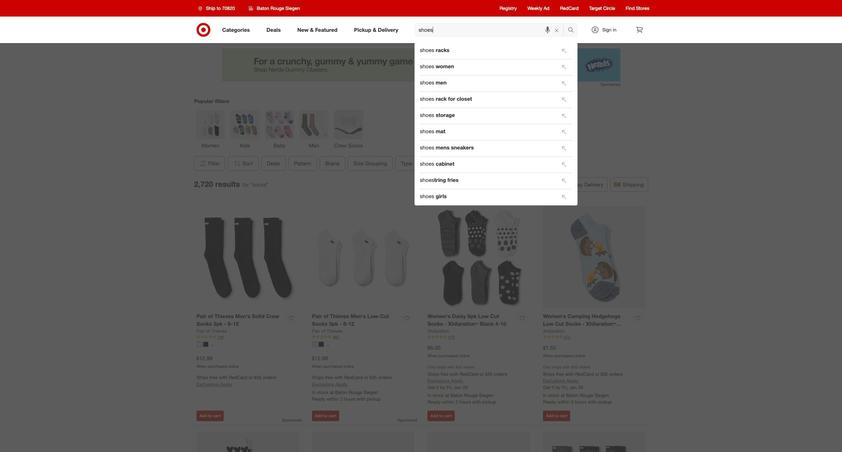 Task type: locate. For each thing, give the bounding box(es) containing it.
women's heart valentine's day crew socks - ivory/black 4-10 image
[[197, 433, 299, 453], [197, 433, 299, 453]]

women's camping hedgehogs low cut socks - xhilaration™ light blue 4-10 image
[[543, 207, 646, 309], [543, 207, 646, 309]]

pair of thieves men's crew socks 3pk - 6-12 image
[[543, 433, 646, 453], [543, 433, 646, 453]]

What can we help you find? suggestions appear below search field
[[415, 23, 570, 37]]

pair of thieves men's cushion low-cut socks 3pk - 6-12 image
[[428, 433, 530, 453], [428, 433, 530, 453]]

pair of thieves men's solid crew socks 3pk - 8-12 image
[[197, 207, 299, 309], [197, 207, 299, 309]]

pair of thieves men's low-cut socks 3pk - 8-12 image
[[312, 207, 415, 309], [312, 207, 415, 309]]

women's harry potter valentine's day 2pk tear & share cozy crew socks - red/white 4-10 image
[[312, 433, 415, 453], [312, 433, 415, 453]]

women's daisy 6pk low cut socks - xhilaration™ black 4-10 image
[[428, 207, 530, 309], [428, 207, 530, 309]]



Task type: vqa. For each thing, say whether or not it's contained in the screenshot.
The Pick
no



Task type: describe. For each thing, give the bounding box(es) containing it.
advertisement element
[[222, 48, 621, 82]]



